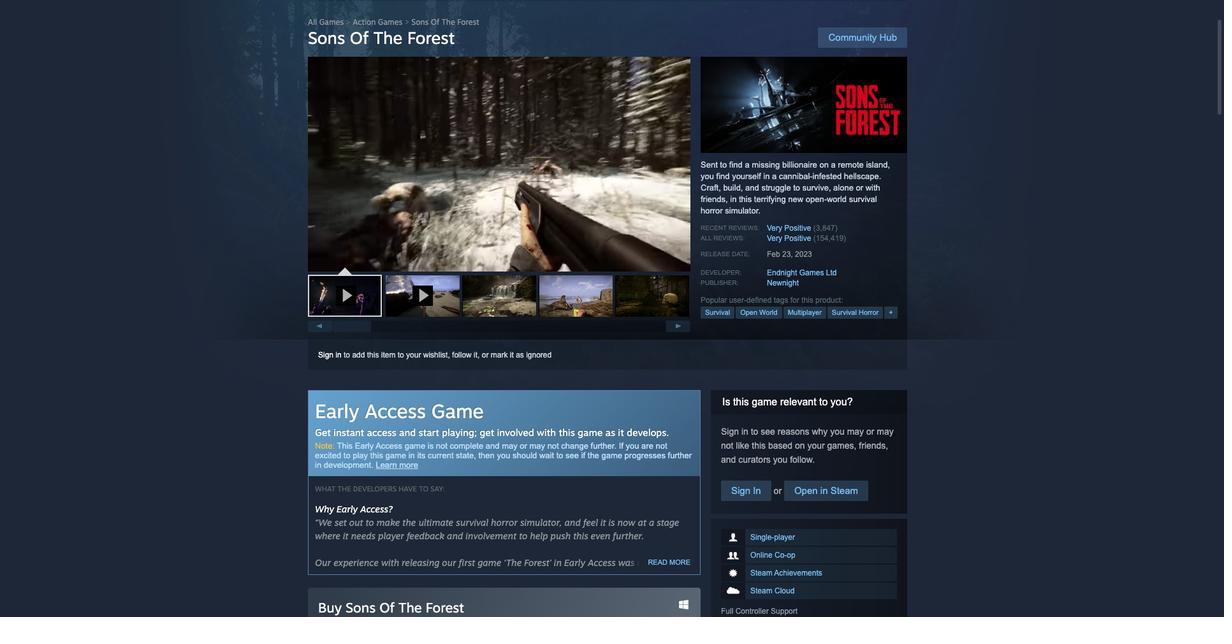 Task type: vqa. For each thing, say whether or not it's contained in the screenshot.
good
yes



Task type: locate. For each thing, give the bounding box(es) containing it.
survival for survival
[[706, 309, 731, 316]]

on
[[820, 160, 829, 170], [796, 441, 805, 451]]

friends, right games,
[[860, 441, 889, 451]]

improve
[[315, 584, 349, 595]]

it down set
[[343, 531, 349, 542]]

involved inside early access game get instant access and start playing; get involved with this game as it develops.
[[497, 427, 534, 439]]

this up multiplayer
[[802, 296, 814, 305]]

1 vertical spatial even
[[492, 598, 512, 609]]

game inside early access game get instant access and start playing; get involved with this game as it develops.
[[578, 427, 603, 439]]

0 vertical spatial make
[[377, 517, 400, 528]]

1 horizontal spatial feedback
[[466, 571, 504, 582]]

it right "mark"
[[510, 351, 514, 360]]

as inside early access game get instant access and start playing; get involved with this game as it develops.
[[606, 427, 616, 439]]

single-player
[[751, 533, 796, 542]]

0 horizontal spatial even
[[492, 598, 512, 609]]

popular
[[701, 296, 728, 305]]

2 > from the left
[[405, 17, 409, 27]]

stage inside why early access? "we set out to make the ultimate survival horror simulator, and feel it is now at a stage where it needs player feedback and involvement to help push this even further.
[[657, 517, 680, 528]]

not down start
[[436, 441, 448, 451]]

2 horizontal spatial sons
[[412, 17, 429, 27]]

see inside this early access game is not complete and may or may not change further. if you are not excited to play this game in its current state, then you          should wait to see if the game progresses further in development.
[[566, 451, 579, 461]]

we
[[500, 584, 511, 595]]

1 positive from the top
[[785, 224, 812, 233]]

in down note: on the left bottom
[[315, 461, 322, 470]]

further. inside why early access? "we set out to make the ultimate survival horror simulator, and feel it is now at a stage where it needs player feedback and involvement to help push this even further.
[[613, 531, 645, 542]]

0 vertical spatial survival
[[850, 195, 878, 204]]

1 vertical spatial forest
[[407, 27, 455, 48]]

in down 'missing'
[[764, 172, 770, 181]]

open world link
[[736, 307, 783, 319]]

to up curators on the bottom right of the page
[[751, 427, 759, 437]]

island,
[[867, 160, 891, 170]]

a right now
[[649, 517, 655, 528]]

is right 'its'
[[428, 441, 434, 451]]

sent
[[701, 160, 718, 170]]

forest
[[458, 17, 480, 27], [407, 27, 455, 48], [426, 600, 465, 616]]

sign up "like"
[[722, 427, 739, 437]]

like
[[736, 441, 750, 451]]

survive,
[[803, 183, 832, 193]]

at right buy
[[352, 598, 361, 609]]

0 horizontal spatial more
[[400, 461, 418, 470]]

2 horizontal spatial with
[[866, 183, 881, 193]]

0 horizontal spatial feedback
[[407, 531, 445, 542]]

and down get
[[486, 441, 500, 451]]

1 horizontal spatial make
[[423, 598, 446, 609]]

all left action
[[308, 17, 317, 27]]

0 vertical spatial at
[[638, 517, 647, 528]]

0 vertical spatial feedback
[[407, 531, 445, 542]]

steam
[[831, 485, 859, 496], [751, 569, 773, 578], [751, 587, 773, 596]]

friends, inside sign in to see reasons why you may or may not like this based on your games, friends, and curators you follow.
[[860, 441, 889, 451]]

to inside our experience with releasing our first game 'the forest' in early access was extremely positive. we got a lot of really good feedback and suggestions and were able to shape and improve the game drastically, rather than if we kept development internal. having players involved at this stage will make this game even better."
[[638, 571, 646, 582]]

as left ignored
[[516, 351, 524, 360]]

positive down very positive (3,847)
[[785, 234, 812, 243]]

1 vertical spatial access
[[376, 441, 403, 451]]

1 horizontal spatial survival
[[832, 309, 857, 316]]

1 horizontal spatial even
[[591, 531, 611, 542]]

access up 'access'
[[365, 399, 426, 423]]

on up infested
[[820, 160, 829, 170]]

1 horizontal spatial more
[[670, 559, 691, 567]]

is
[[428, 441, 434, 451], [609, 517, 615, 528]]

store menu navigation
[[308, 0, 908, 4]]

all for all games > action games > sons of the forest
[[308, 17, 317, 27]]

steam down online
[[751, 569, 773, 578]]

1 horizontal spatial >
[[405, 17, 409, 27]]

reviews: down simulator.
[[729, 225, 760, 232]]

1 horizontal spatial see
[[761, 427, 776, 437]]

0 vertical spatial involved
[[497, 427, 534, 439]]

read
[[648, 559, 668, 567]]

experience
[[334, 558, 379, 568]]

even down we
[[492, 598, 512, 609]]

0 horizontal spatial your
[[406, 351, 421, 360]]

early inside our experience with releasing our first game 'the forest' in early access was extremely positive. we got a lot of really good feedback and suggestions and were able to shape and improve the game drastically, rather than if we kept development internal. having players involved at this stage will make this game even better."
[[565, 558, 586, 568]]

survival down popular
[[706, 309, 731, 316]]

of left will
[[380, 600, 395, 616]]

in down build,
[[731, 195, 737, 204]]

is
[[723, 397, 731, 408]]

1 vertical spatial steam
[[751, 569, 773, 578]]

0 vertical spatial more
[[400, 461, 418, 470]]

0 vertical spatial see
[[761, 427, 776, 437]]

1 vertical spatial further.
[[613, 531, 645, 542]]

1 horizontal spatial is
[[609, 517, 615, 528]]

this inside early access game get instant access and start playing; get involved with this game as it develops.
[[559, 427, 575, 439]]

1 horizontal spatial horror
[[701, 206, 723, 216]]

1 horizontal spatial friends,
[[860, 441, 889, 451]]

internal.
[[592, 584, 627, 595]]

access inside our experience with releasing our first game 'the forest' in early access was extremely positive. we got a lot of really good feedback and suggestions and were able to shape and improve the game drastically, rather than if we kept development internal. having players involved at this stage will make this game even better."
[[588, 558, 616, 568]]

make inside our experience with releasing our first game 'the forest' in early access was extremely positive. we got a lot of really good feedback and suggestions and were able to shape and improve the game drastically, rather than if we kept development internal. having players involved at this stage will make this game even better."
[[423, 598, 446, 609]]

1 vertical spatial positive
[[785, 234, 812, 243]]

based
[[769, 441, 793, 451]]

early up "suggestions"
[[565, 558, 586, 568]]

in left 'its'
[[409, 451, 415, 461]]

1 horizontal spatial on
[[820, 160, 829, 170]]

your
[[406, 351, 421, 360], [808, 441, 825, 451]]

this down got
[[363, 598, 378, 609]]

0 horizontal spatial on
[[796, 441, 805, 451]]

stage up read more in the bottom right of the page
[[657, 517, 680, 528]]

1 vertical spatial open
[[795, 485, 818, 496]]

1 horizontal spatial your
[[808, 441, 825, 451]]

0 horizontal spatial all
[[308, 17, 317, 27]]

positive
[[785, 224, 812, 233], [785, 234, 812, 243]]

0 horizontal spatial make
[[377, 517, 400, 528]]

with down hellscape.
[[866, 183, 881, 193]]

players
[[661, 584, 691, 595]]

with up wait
[[537, 427, 556, 439]]

0 horizontal spatial horror
[[491, 517, 518, 528]]

it
[[510, 351, 514, 360], [618, 427, 624, 439], [601, 517, 606, 528], [343, 531, 349, 542]]

product:
[[816, 296, 844, 305]]

not left "like"
[[722, 441, 734, 451]]

your down 'why'
[[808, 441, 825, 451]]

why early access? "we set out to make the ultimate survival horror simulator, and feel it is now at a stage where it needs player feedback and involvement to help push this even further.
[[315, 504, 680, 542]]

kept
[[514, 584, 532, 595]]

survival
[[706, 309, 731, 316], [832, 309, 857, 316]]

1 horizontal spatial involved
[[497, 427, 534, 439]]

reviews: down recent reviews:
[[714, 235, 745, 242]]

2 horizontal spatial games
[[800, 269, 824, 278]]

1 very from the top
[[767, 224, 783, 233]]

a
[[745, 160, 750, 170], [832, 160, 836, 170], [773, 172, 777, 181], [649, 517, 655, 528], [385, 571, 390, 582]]

you right then
[[497, 451, 511, 461]]

to
[[720, 160, 727, 170], [794, 183, 801, 193], [344, 351, 350, 360], [398, 351, 404, 360], [820, 397, 828, 408], [751, 427, 759, 437], [344, 451, 351, 461], [557, 451, 564, 461], [419, 485, 429, 494], [366, 517, 374, 528], [519, 531, 528, 542], [638, 571, 646, 582]]

sons of the forest
[[308, 27, 455, 48]]

2 vertical spatial with
[[381, 558, 399, 568]]

not left change
[[548, 441, 559, 451]]

in up "like"
[[742, 427, 749, 437]]

with inside our experience with releasing our first game 'the forest' in early access was extremely positive. we got a lot of really good feedback and suggestions and were able to shape and improve the game drastically, rather than if we kept development internal. having players involved at this stage will make this game even better."
[[381, 558, 399, 568]]

0 horizontal spatial >
[[346, 17, 351, 27]]

this inside why early access? "we set out to make the ultimate survival horror simulator, and feel it is now at a stage where it needs player feedback and involvement to help push this even further.
[[574, 531, 589, 542]]

0 horizontal spatial player
[[378, 531, 404, 542]]

0 horizontal spatial stage
[[381, 598, 403, 609]]

games for all
[[319, 17, 344, 27]]

support
[[771, 607, 798, 616]]

stage
[[657, 517, 680, 528], [381, 598, 403, 609]]

the left if
[[588, 451, 600, 461]]

1 vertical spatial stage
[[381, 598, 403, 609]]

0 vertical spatial all
[[308, 17, 317, 27]]

1 horizontal spatial at
[[638, 517, 647, 528]]

0 horizontal spatial see
[[566, 451, 579, 461]]

the down 'we'
[[352, 584, 365, 595]]

0 horizontal spatial sons
[[308, 27, 345, 48]]

or down hellscape.
[[856, 183, 864, 193]]

endnight games ltd
[[767, 269, 837, 278]]

1 vertical spatial is
[[609, 517, 615, 528]]

open down defined
[[741, 309, 758, 316]]

open world
[[741, 309, 778, 316]]

on inside sent to find a missing billionaire on a remote island, you find yourself in a cannibal-infested hellscape. craft, build, and struggle to survive, alone or with friends, in this terrifying new open-world survival horror simulator.
[[820, 160, 829, 170]]

if inside this early access game is not complete and may or may not change further. if you are not excited to play this game in its current state, then you          should wait to see if the game progresses further in development.
[[582, 451, 586, 461]]

1 vertical spatial on
[[796, 441, 805, 451]]

survival down product:
[[832, 309, 857, 316]]

wishlist,
[[423, 351, 450, 360]]

survival link
[[701, 307, 735, 319]]

1 horizontal spatial sons
[[346, 600, 376, 616]]

0 horizontal spatial if
[[492, 584, 497, 595]]

if right wait
[[582, 451, 586, 461]]

1 vertical spatial feedback
[[466, 571, 504, 582]]

0 horizontal spatial with
[[381, 558, 399, 568]]

see up the "based"
[[761, 427, 776, 437]]

game up change
[[578, 427, 603, 439]]

1 horizontal spatial with
[[537, 427, 556, 439]]

should
[[513, 451, 537, 461]]

games left action
[[319, 17, 344, 27]]

feedback down ultimate
[[407, 531, 445, 542]]

early right this
[[355, 441, 374, 451]]

1 survival from the left
[[706, 309, 731, 316]]

all down recent on the right top of the page
[[701, 235, 712, 242]]

stage left will
[[381, 598, 403, 609]]

0 horizontal spatial survival
[[456, 517, 489, 528]]

0 horizontal spatial at
[[352, 598, 361, 609]]

this right play
[[370, 451, 383, 461]]

find up build,
[[717, 172, 730, 181]]

simulator.
[[726, 206, 761, 216]]

0 vertical spatial stage
[[657, 517, 680, 528]]

the
[[442, 17, 455, 27], [374, 27, 403, 48], [399, 600, 422, 616]]

the
[[588, 451, 600, 461], [338, 485, 351, 494], [403, 517, 416, 528], [352, 584, 365, 595]]

0 vertical spatial is
[[428, 441, 434, 451]]

more for learn more
[[400, 461, 418, 470]]

make right will
[[423, 598, 446, 609]]

to left you?
[[820, 397, 828, 408]]

1 horizontal spatial of
[[380, 600, 395, 616]]

play
[[353, 451, 368, 461]]

0 horizontal spatial friends,
[[701, 195, 728, 204]]

open
[[741, 309, 758, 316], [795, 485, 818, 496]]

games up "sons of the forest"
[[378, 17, 403, 27]]

2 horizontal spatial of
[[431, 17, 440, 27]]

horror inside sent to find a missing billionaire on a remote island, you find yourself in a cannibal-infested hellscape. craft, build, and struggle to survive, alone or with friends, in this terrifying new open-world survival horror simulator.
[[701, 206, 723, 216]]

why
[[315, 504, 334, 515]]

0 vertical spatial positive
[[785, 224, 812, 233]]

release
[[701, 251, 731, 258]]

games for endnight
[[800, 269, 824, 278]]

more right the learn
[[400, 461, 418, 470]]

reviews: for very positive (3,847)
[[729, 225, 760, 232]]

0 vertical spatial as
[[516, 351, 524, 360]]

very
[[767, 224, 783, 233], [767, 234, 783, 243]]

1 vertical spatial make
[[423, 598, 446, 609]]

you down "sent"
[[701, 172, 714, 181]]

1 vertical spatial your
[[808, 441, 825, 451]]

0 vertical spatial sign
[[318, 351, 334, 360]]

1 horizontal spatial player
[[775, 533, 796, 542]]

1 vertical spatial friends,
[[860, 441, 889, 451]]

0 vertical spatial even
[[591, 531, 611, 542]]

sign for sign in to add this item to your wishlist, follow it, or mark it as ignored
[[318, 351, 334, 360]]

then
[[479, 451, 495, 461]]

1 vertical spatial all
[[701, 235, 712, 242]]

1 vertical spatial involved
[[315, 598, 350, 609]]

and inside sign in to see reasons why you may or may not like this based on your games, friends, and curators you follow.
[[722, 455, 736, 465]]

horror inside why early access? "we set out to make the ultimate survival horror simulator, and feel it is now at a stage where it needs player feedback and involvement to help push this even further.
[[491, 517, 518, 528]]

and inside sent to find a missing billionaire on a remote island, you find yourself in a cannibal-infested hellscape. craft, build, and struggle to survive, alone or with friends, in this terrifying new open-world survival horror simulator.
[[746, 183, 760, 193]]

development.
[[324, 461, 374, 470]]

if inside our experience with releasing our first game 'the forest' in early access was extremely positive. we got a lot of really good feedback and suggestions and were able to shape and improve the game drastically, rather than if we kept development internal. having players involved at this stage will make this game even better."
[[492, 584, 497, 595]]

survival up involvement
[[456, 517, 489, 528]]

at inside why early access? "we set out to make the ultimate survival horror simulator, and feel it is now at a stage where it needs player feedback and involvement to help push this even further.
[[638, 517, 647, 528]]

access inside early access game get instant access and start playing; get involved with this game as it develops.
[[365, 399, 426, 423]]

and down yourself
[[746, 183, 760, 193]]

or inside sent to find a missing billionaire on a remote island, you find yourself in a cannibal-infested hellscape. craft, build, and struggle to survive, alone or with friends, in this terrifying new open-world survival horror simulator.
[[856, 183, 864, 193]]

1 vertical spatial sign
[[722, 427, 739, 437]]

with
[[866, 183, 881, 193], [537, 427, 556, 439], [381, 558, 399, 568]]

to up having
[[638, 571, 646, 582]]

see right wait
[[566, 451, 579, 461]]

0 vertical spatial further.
[[591, 441, 617, 451]]

>
[[346, 17, 351, 27], [405, 17, 409, 27]]

open-
[[806, 195, 827, 204]]

0 vertical spatial find
[[730, 160, 743, 170]]

involved up should
[[497, 427, 534, 439]]

2 vertical spatial sign
[[732, 485, 751, 496]]

say:
[[431, 485, 445, 494]]

all
[[308, 17, 317, 27], [701, 235, 712, 242]]

world
[[760, 309, 778, 316]]

1 horizontal spatial games
[[378, 17, 403, 27]]

1 > from the left
[[346, 17, 351, 27]]

steam down games,
[[831, 485, 859, 496]]

further. left if
[[591, 441, 617, 451]]

feel
[[584, 517, 598, 528]]

access
[[365, 399, 426, 423], [376, 441, 403, 451], [588, 558, 616, 568]]

1 vertical spatial reviews:
[[714, 235, 745, 242]]

1 vertical spatial horror
[[491, 517, 518, 528]]

rather
[[442, 584, 467, 595]]

it up if
[[618, 427, 624, 439]]

1 horizontal spatial survival
[[850, 195, 878, 204]]

or right 'why'
[[867, 427, 875, 437]]

a left lot
[[385, 571, 390, 582]]

sign inside sign in to see reasons why you may or may not like this based on your games, friends, and curators you follow.
[[722, 427, 739, 437]]

access inside this early access game is not complete and may or may not change further. if you are not excited to play this game in its current state, then you          should wait to see if the game progresses further in development.
[[376, 441, 403, 451]]

0 vertical spatial reviews:
[[729, 225, 760, 232]]

state,
[[456, 451, 476, 461]]

sign left the in
[[732, 485, 751, 496]]

1 vertical spatial if
[[492, 584, 497, 595]]

1 vertical spatial with
[[537, 427, 556, 439]]

0 vertical spatial very
[[767, 224, 783, 233]]

a inside why early access? "we set out to make the ultimate survival horror simulator, and feel it is now at a stage where it needs player feedback and involvement to help push this even further.
[[649, 517, 655, 528]]

0 vertical spatial access
[[365, 399, 426, 423]]

at inside our experience with releasing our first game 'the forest' in early access was extremely positive. we got a lot of really good feedback and suggestions and were able to shape and improve the game drastically, rather than if we kept development internal. having players involved at this stage will make this game even better."
[[352, 598, 361, 609]]

this right is
[[734, 397, 749, 408]]

endnight games ltd link
[[767, 269, 837, 278]]

as left the develops.
[[606, 427, 616, 439]]

sons
[[412, 17, 429, 27], [308, 27, 345, 48], [346, 600, 376, 616]]

survival horror link
[[828, 307, 884, 319]]

with up lot
[[381, 558, 399, 568]]

on inside sign in to see reasons why you may or may not like this based on your games, friends, and curators you follow.
[[796, 441, 805, 451]]

feedback up than
[[466, 571, 504, 582]]

if left we
[[492, 584, 497, 595]]

2 positive from the top
[[785, 234, 812, 243]]

of
[[431, 17, 440, 27], [350, 27, 369, 48], [380, 600, 395, 616]]

or right the in
[[772, 486, 785, 496]]

date:
[[732, 251, 751, 258]]

not right are
[[656, 441, 668, 451]]

1 vertical spatial sons
[[308, 27, 345, 48]]

this up curators on the bottom right of the page
[[752, 441, 766, 451]]

sign for sign in
[[732, 485, 751, 496]]

0 horizontal spatial of
[[350, 27, 369, 48]]

steam for steam cloud
[[751, 587, 773, 596]]

steam for steam achievements
[[751, 569, 773, 578]]

(3,847)
[[814, 224, 838, 233]]

0 vertical spatial if
[[582, 451, 586, 461]]

further. down now
[[613, 531, 645, 542]]

game
[[752, 397, 778, 408], [578, 427, 603, 439], [405, 441, 426, 451], [386, 451, 406, 461], [602, 451, 623, 461], [478, 558, 502, 568], [368, 584, 391, 595], [466, 598, 490, 609]]

1 vertical spatial survival
[[456, 517, 489, 528]]

0 horizontal spatial open
[[741, 309, 758, 316]]

1 vertical spatial very
[[767, 234, 783, 243]]

access up were at the bottom of the page
[[588, 558, 616, 568]]

of up "sons of the forest"
[[431, 17, 440, 27]]

early
[[315, 399, 359, 423], [355, 441, 374, 451], [337, 504, 358, 515], [565, 558, 586, 568]]

1 horizontal spatial if
[[582, 451, 586, 461]]

positive up very positive (154,419)
[[785, 224, 812, 233]]

1 vertical spatial see
[[566, 451, 579, 461]]

billionaire
[[783, 160, 818, 170]]

your left wishlist,
[[406, 351, 421, 360]]

game down than
[[466, 598, 490, 609]]

open down the follow.
[[795, 485, 818, 496]]

our experience with releasing our first game 'the forest' in early access was extremely positive. we got a lot of really good feedback and suggestions and were able to shape and improve the game drastically, rather than if we kept development internal. having players involved at this stage will make this game even better."
[[315, 558, 692, 609]]

as for game
[[606, 427, 616, 439]]

follow
[[452, 351, 472, 360]]

see inside sign in to see reasons why you may or may not like this based on your games, friends, and curators you follow.
[[761, 427, 776, 437]]

sign in link
[[722, 481, 772, 501]]

friends,
[[701, 195, 728, 204], [860, 441, 889, 451]]

2 survival from the left
[[832, 309, 857, 316]]

2 very from the top
[[767, 234, 783, 243]]



Task type: describe. For each thing, give the bounding box(es) containing it.
2 vertical spatial sons
[[346, 600, 376, 616]]

survival for survival horror
[[832, 309, 857, 316]]

the inside our experience with releasing our first game 'the forest' in early access was extremely positive. we got a lot of really good feedback and suggestions and were able to shape and improve the game drastically, rather than if we kept development internal. having players involved at this stage will make this game even better."
[[352, 584, 365, 595]]

"we
[[315, 517, 332, 528]]

op
[[787, 551, 796, 560]]

in down sign in to see reasons why you may or may not like this based on your games, friends, and curators you follow.
[[821, 485, 828, 496]]

positive for (154,419)
[[785, 234, 812, 243]]

why
[[812, 427, 828, 437]]

are
[[642, 441, 654, 451]]

endnight
[[767, 269, 798, 278]]

survival horror
[[832, 309, 879, 316]]

single-player link
[[722, 530, 898, 546]]

to left play
[[344, 451, 351, 461]]

ltd
[[827, 269, 837, 278]]

this inside this early access game is not complete and may or may not change further. if you are not excited to play this game in its current state, then you          should wait to see if the game progresses further in development.
[[370, 451, 383, 461]]

note:
[[315, 441, 335, 451]]

a up the struggle
[[773, 172, 777, 181]]

with inside sent to find a missing billionaire on a remote island, you find yourself in a cannibal-infested hellscape. craft, build, and struggle to survive, alone or with friends, in this terrifying new open-world survival horror simulator.
[[866, 183, 881, 193]]

online co-op
[[751, 551, 796, 560]]

build,
[[724, 183, 744, 193]]

game left relevant
[[752, 397, 778, 408]]

reviews: for very positive (154,419)
[[714, 235, 745, 242]]

+
[[889, 309, 894, 316]]

is inside why early access? "we set out to make the ultimate survival horror simulator, and feel it is now at a stage where it needs player feedback and involvement to help push this even further.
[[609, 517, 615, 528]]

this inside sign in to see reasons why you may or may not like this based on your games, friends, and curators you follow.
[[752, 441, 766, 451]]

hellscape.
[[844, 172, 882, 181]]

very for very positive (3,847)
[[767, 224, 783, 233]]

is this game relevant to you?
[[723, 397, 853, 408]]

and inside early access game get instant access and start playing; get involved with this game as it develops.
[[399, 427, 416, 439]]

2023
[[796, 250, 813, 259]]

and down 'the
[[506, 571, 522, 582]]

player inside why early access? "we set out to make the ultimate survival horror simulator, and feel it is now at a stage where it needs player feedback and involvement to help push this even further.
[[378, 531, 404, 542]]

to right wait
[[557, 451, 564, 461]]

this down rather
[[449, 598, 464, 609]]

all for all reviews:
[[701, 235, 712, 242]]

online
[[751, 551, 773, 560]]

early inside this early access game is not complete and may or may not change further. if you are not excited to play this game in its current state, then you          should wait to see if the game progresses further in development.
[[355, 441, 374, 451]]

not inside sign in to see reasons why you may or may not like this based on your games, friends, and curators you follow.
[[722, 441, 734, 451]]

forest'
[[525, 558, 552, 568]]

newnight link
[[767, 279, 799, 288]]

as for to
[[516, 351, 524, 360]]

game down got
[[368, 584, 391, 595]]

you right if
[[626, 441, 640, 451]]

open for open world
[[741, 309, 758, 316]]

where
[[315, 531, 341, 542]]

our
[[315, 558, 331, 568]]

and inside this early access game is not complete and may or may not change further. if you are not excited to play this game in its current state, then you          should wait to see if the game progresses further in development.
[[486, 441, 500, 451]]

games,
[[828, 441, 857, 451]]

cloud
[[775, 587, 795, 596]]

1 vertical spatial of
[[350, 27, 369, 48]]

current
[[428, 451, 454, 461]]

even inside why early access? "we set out to make the ultimate survival horror simulator, and feel it is now at a stage where it needs player feedback and involvement to help push this even further.
[[591, 531, 611, 542]]

full controller support
[[722, 607, 798, 616]]

missing
[[752, 160, 780, 170]]

stage inside our experience with releasing our first game 'the forest' in early access was extremely positive. we got a lot of really good feedback and suggestions and were able to shape and improve the game drastically, rather than if we kept development internal. having players involved at this stage will make this game even better."
[[381, 598, 403, 609]]

development
[[535, 584, 589, 595]]

positive for (3,847)
[[785, 224, 812, 233]]

what the developers have to say:
[[315, 485, 445, 494]]

survival inside why early access? "we set out to make the ultimate survival horror simulator, and feel it is now at a stage where it needs player feedback and involvement to help push this even further.
[[456, 517, 489, 528]]

drastically,
[[394, 584, 439, 595]]

to left help
[[519, 531, 528, 542]]

it,
[[474, 351, 480, 360]]

to down cannibal-
[[794, 183, 801, 193]]

it inside early access game get instant access and start playing; get involved with this game as it develops.
[[618, 427, 624, 439]]

recent
[[701, 225, 727, 232]]

even inside our experience with releasing our first game 'the forest' in early access was extremely positive. we got a lot of really good feedback and suggestions and were able to shape and improve the game drastically, rather than if we kept development internal. having players involved at this stage will make this game even better."
[[492, 598, 512, 609]]

you inside sent to find a missing billionaire on a remote island, you find yourself in a cannibal-infested hellscape. craft, build, and struggle to survive, alone or with friends, in this terrifying new open-world survival horror simulator.
[[701, 172, 714, 181]]

community
[[829, 32, 877, 43]]

to left say:
[[419, 485, 429, 494]]

will
[[406, 598, 420, 609]]

you?
[[831, 397, 853, 408]]

0 vertical spatial sons
[[412, 17, 429, 27]]

23,
[[783, 250, 793, 259]]

to right 'item'
[[398, 351, 404, 360]]

learn more
[[376, 461, 418, 470]]

curators
[[739, 455, 771, 465]]

and down ultimate
[[447, 531, 463, 542]]

1 vertical spatial find
[[717, 172, 730, 181]]

world
[[827, 195, 847, 204]]

and up players at the right
[[676, 571, 692, 582]]

action
[[353, 17, 376, 27]]

release date:
[[701, 251, 751, 258]]

sign for sign in to see reasons why you may or may not like this based on your games, friends, and curators you follow.
[[722, 427, 739, 437]]

item
[[381, 351, 396, 360]]

set
[[335, 517, 347, 528]]

full
[[722, 607, 734, 616]]

have
[[399, 485, 417, 494]]

new
[[789, 195, 804, 204]]

(154,419)
[[814, 234, 847, 243]]

1 vertical spatial the
[[374, 27, 403, 48]]

very for very positive (154,419)
[[767, 234, 783, 243]]

than
[[470, 584, 489, 595]]

early inside early access game get instant access and start playing; get involved with this game as it develops.
[[315, 399, 359, 423]]

publisher:
[[701, 279, 739, 286]]

to right out
[[366, 517, 374, 528]]

this
[[337, 441, 353, 451]]

feedback inside why early access? "we set out to make the ultimate survival horror simulator, and feel it is now at a stage where it needs player feedback and involvement to help push this even further.
[[407, 531, 445, 542]]

in left add
[[336, 351, 342, 360]]

mark
[[491, 351, 508, 360]]

suggestions
[[525, 571, 574, 582]]

was
[[619, 558, 635, 568]]

controller
[[736, 607, 769, 616]]

struggle
[[762, 183, 791, 193]]

0 vertical spatial the
[[442, 17, 455, 27]]

make inside why early access? "we set out to make the ultimate survival horror simulator, and feel it is now at a stage where it needs player feedback and involvement to help push this even further.
[[377, 517, 400, 528]]

defined
[[747, 296, 772, 305]]

user-
[[730, 296, 747, 305]]

or inside sign in to see reasons why you may or may not like this based on your games, friends, and curators you follow.
[[867, 427, 875, 437]]

this inside sent to find a missing billionaire on a remote island, you find yourself in a cannibal-infested hellscape. craft, build, and struggle to survive, alone or with friends, in this terrifying new open-world survival horror simulator.
[[739, 195, 752, 204]]

survival inside sent to find a missing billionaire on a remote island, you find yourself in a cannibal-infested hellscape. craft, build, and struggle to survive, alone or with friends, in this terrifying new open-world survival horror simulator.
[[850, 195, 878, 204]]

ignored
[[526, 351, 552, 360]]

action games link
[[353, 17, 403, 27]]

remote
[[838, 160, 864, 170]]

early access game get instant access and start playing; get involved with this game as it develops.
[[315, 399, 670, 439]]

got
[[368, 571, 382, 582]]

0 vertical spatial steam
[[831, 485, 859, 496]]

developer:
[[701, 269, 742, 276]]

the inside why early access? "we set out to make the ultimate survival horror simulator, and feel it is now at a stage where it needs player feedback and involvement to help push this even further.
[[403, 517, 416, 528]]

ultimate
[[419, 517, 454, 528]]

sons of the forest link
[[412, 17, 480, 27]]

involved inside our experience with releasing our first game 'the forest' in early access was extremely positive. we got a lot of really good feedback and suggestions and were able to shape and improve the game drastically, rather than if we kept development internal. having players involved at this stage will make this game even better."
[[315, 598, 350, 609]]

newnight
[[767, 279, 799, 288]]

single-
[[751, 533, 775, 542]]

releasing
[[402, 558, 440, 568]]

in inside sign in to see reasons why you may or may not like this based on your games, friends, and curators you follow.
[[742, 427, 749, 437]]

with inside early access game get instant access and start playing; get involved with this game as it develops.
[[537, 427, 556, 439]]

you up games,
[[831, 427, 845, 437]]

further. inside this early access game is not complete and may or may not change further. if you are not excited to play this game in its current state, then you          should wait to see if the game progresses further in development.
[[591, 441, 617, 451]]

friends, inside sent to find a missing billionaire on a remote island, you find yourself in a cannibal-infested hellscape. craft, build, and struggle to survive, alone or with friends, in this terrifying new open-world survival horror simulator.
[[701, 195, 728, 204]]

a up infested
[[832, 160, 836, 170]]

your inside sign in to see reasons why you may or may not like this based on your games, friends, and curators you follow.
[[808, 441, 825, 451]]

0 vertical spatial forest
[[458, 17, 480, 27]]

feedback inside our experience with releasing our first game 'the forest' in early access was extremely positive. we got a lot of really good feedback and suggestions and were able to shape and improve the game drastically, rather than if we kept development internal. having players involved at this stage will make this game even better."
[[466, 571, 504, 582]]

community hub
[[829, 32, 898, 43]]

of
[[406, 571, 414, 582]]

steam cloud link
[[722, 583, 898, 600]]

to right "sent"
[[720, 160, 727, 170]]

game left 'its'
[[386, 451, 406, 461]]

community hub link
[[819, 27, 908, 48]]

2 vertical spatial forest
[[426, 600, 465, 616]]

for
[[791, 296, 800, 305]]

or inside this early access game is not complete and may or may not change further. if you are not excited to play this game in its current state, then you          should wait to see if the game progresses further in development.
[[520, 441, 528, 451]]

sent to find a missing billionaire on a remote island, you find yourself in a cannibal-infested hellscape. craft, build, and struggle to survive, alone or with friends, in this terrifying new open-world survival horror simulator.
[[701, 160, 891, 216]]

feb 23, 2023
[[767, 250, 813, 259]]

more for read more
[[670, 559, 691, 567]]

a up yourself
[[745, 160, 750, 170]]

if
[[619, 441, 624, 451]]

instant
[[334, 427, 364, 439]]

and left were at the bottom of the page
[[576, 571, 593, 582]]

to left add
[[344, 351, 350, 360]]

buy
[[318, 600, 342, 616]]

and up "push"
[[565, 517, 581, 528]]

2 vertical spatial the
[[399, 600, 422, 616]]

online co-op link
[[722, 547, 898, 564]]

early inside why early access? "we set out to make the ultimate survival horror simulator, and feel it is now at a stage where it needs player feedback and involvement to help push this even further.
[[337, 504, 358, 515]]

yourself
[[732, 172, 762, 181]]

in inside our experience with releasing our first game 'the forest' in early access was extremely positive. we got a lot of really good feedback and suggestions and were able to shape and improve the game drastically, rather than if we kept development internal. having players involved at this stage will make this game even better."
[[554, 558, 562, 568]]

needs
[[351, 531, 376, 542]]

wait
[[540, 451, 554, 461]]

the inside this early access game is not complete and may or may not change further. if you are not excited to play this game in its current state, then you          should wait to see if the game progresses further in development.
[[588, 451, 600, 461]]

simulator,
[[521, 517, 562, 528]]

game right first
[[478, 558, 502, 568]]

game left progresses
[[602, 451, 623, 461]]

very positive (3,847)
[[767, 224, 838, 233]]

start
[[419, 427, 439, 439]]

now
[[618, 517, 636, 528]]

access
[[367, 427, 397, 439]]

to inside sign in to see reasons why you may or may not like this based on your games, friends, and curators you follow.
[[751, 427, 759, 437]]

the right the what
[[338, 485, 351, 494]]

this right add
[[367, 351, 379, 360]]

you down the "based"
[[774, 455, 788, 465]]

a inside our experience with releasing our first game 'the forest' in early access was extremely positive. we got a lot of really good feedback and suggestions and were able to shape and improve the game drastically, rather than if we kept development internal. having players involved at this stage will make this game even better."
[[385, 571, 390, 582]]

really
[[417, 571, 440, 582]]

develops.
[[627, 427, 670, 439]]

is inside this early access game is not complete and may or may not change further. if you are not excited to play this game in its current state, then you          should wait to see if the game progresses further in development.
[[428, 441, 434, 451]]

open for open in steam
[[795, 485, 818, 496]]

buy sons of the forest
[[318, 600, 465, 616]]

2 vertical spatial of
[[380, 600, 395, 616]]

0 vertical spatial of
[[431, 17, 440, 27]]

or right the it,
[[482, 351, 489, 360]]

shape
[[649, 571, 674, 582]]

it right feel
[[601, 517, 606, 528]]

game down start
[[405, 441, 426, 451]]

reasons
[[778, 427, 810, 437]]



